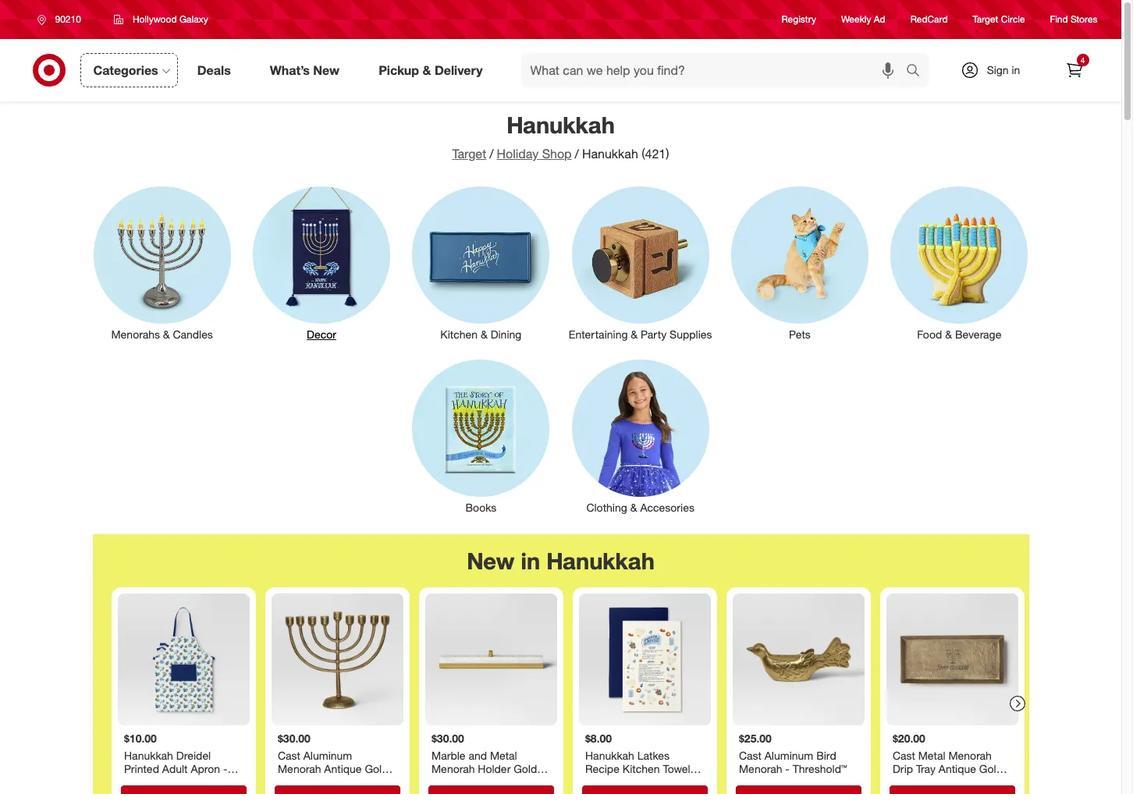 Task type: locate. For each thing, give the bounding box(es) containing it.
1 / from the left
[[489, 146, 494, 162]]

0 horizontal spatial target
[[452, 146, 486, 162]]

1 antique from the left
[[324, 763, 361, 776]]

2 / from the left
[[575, 146, 579, 162]]

0 horizontal spatial aluminum
[[303, 749, 352, 762]]

kitchen
[[440, 328, 478, 341], [622, 763, 659, 776]]

cast
[[277, 749, 300, 762], [739, 749, 761, 762], [892, 749, 915, 762]]

& for candles
[[163, 328, 170, 341]]

1 horizontal spatial gold
[[513, 763, 537, 776]]

$30.00 for marble
[[431, 732, 464, 745]]

menorahs & candles link
[[82, 183, 242, 343]]

clothing & accesories link
[[561, 357, 720, 516]]

& for beverage
[[945, 328, 952, 341]]

weekly ad link
[[841, 13, 885, 26]]

1 horizontal spatial kitchen
[[622, 763, 659, 776]]

gold inside the "$20.00 cast metal menorah drip tray antique gold - threshold™"
[[979, 763, 1002, 776]]

gold inside $30.00 cast aluminum menorah antique gold - threshold™
[[364, 763, 388, 776]]

categories
[[93, 62, 158, 78]]

1 gold from the left
[[364, 763, 388, 776]]

threshold™ inside $25.00 cast aluminum bird menorah - threshold™
[[792, 763, 847, 776]]

target left circle
[[973, 14, 998, 25]]

target circle link
[[973, 13, 1025, 26]]

& right pickup
[[423, 62, 431, 78]]

pickup
[[379, 62, 419, 78]]

4 link
[[1057, 53, 1091, 87]]

menorah inside $30.00 cast aluminum menorah antique gold - threshold™
[[277, 763, 321, 776]]

what's new link
[[257, 53, 359, 87]]

& right the food
[[945, 328, 952, 341]]

cast metal menorah drip tray antique gold - threshold™ image
[[886, 594, 1018, 726]]

antique
[[324, 763, 361, 776], [938, 763, 976, 776]]

aluminum inside $30.00 cast aluminum menorah antique gold - threshold™
[[303, 749, 352, 762]]

-
[[223, 763, 227, 776], [391, 763, 395, 776], [540, 763, 544, 776], [785, 763, 789, 776], [1005, 763, 1010, 776], [604, 776, 609, 790]]

$30.00 inside $30.00 marble and metal menorah holder gold - threshold™
[[431, 732, 464, 745]]

target left the "holiday"
[[452, 146, 486, 162]]

kitchen down latkes
[[622, 763, 659, 776]]

& left party
[[631, 328, 638, 341]]

drip
[[892, 763, 913, 776]]

2 $30.00 from the left
[[431, 732, 464, 745]]

1 vertical spatial kitchen
[[622, 763, 659, 776]]

3 gold from the left
[[979, 763, 1002, 776]]

menorahs
[[111, 328, 160, 341]]

- inside $30.00 marble and metal menorah holder gold - threshold™
[[540, 763, 544, 776]]

2 gold from the left
[[513, 763, 537, 776]]

kitchen left dining
[[440, 328, 478, 341]]

cast aluminum bird menorah - threshold™ image
[[732, 594, 864, 726]]

stores
[[1071, 14, 1098, 25]]

2 cast from the left
[[739, 749, 761, 762]]

metal inside the "$20.00 cast metal menorah drip tray antique gold - threshold™"
[[918, 749, 945, 762]]

& for party
[[631, 328, 638, 341]]

ad
[[874, 14, 885, 25]]

0 vertical spatial new
[[313, 62, 340, 78]]

books
[[465, 501, 496, 514]]

1 horizontal spatial target
[[973, 14, 998, 25]]

clothing & accesories
[[586, 501, 694, 514]]

in inside "carousel" region
[[521, 547, 540, 575]]

1 vertical spatial new
[[467, 547, 515, 575]]

metal up tray
[[918, 749, 945, 762]]

cast inside $25.00 cast aluminum bird menorah - threshold™
[[739, 749, 761, 762]]

$25.00 cast aluminum bird menorah - threshold™
[[739, 732, 847, 776]]

party
[[641, 328, 667, 341]]

1 horizontal spatial metal
[[918, 749, 945, 762]]

$30.00 inside $30.00 cast aluminum menorah antique gold - threshold™
[[277, 732, 310, 745]]

0 horizontal spatial kitchen
[[440, 328, 478, 341]]

hanukkah
[[507, 111, 615, 139], [582, 146, 638, 162], [546, 547, 655, 575], [124, 749, 173, 762], [585, 749, 634, 762]]

hanukkah target / holiday shop / hanukkah (421)
[[452, 111, 669, 162]]

threshold™ inside the "$20.00 cast metal menorah drip tray antique gold - threshold™"
[[892, 776, 947, 790]]

0 vertical spatial in
[[1012, 63, 1020, 76]]

new right what's
[[313, 62, 340, 78]]

& left candles
[[163, 328, 170, 341]]

hollywood galaxy
[[133, 13, 208, 25]]

shop
[[542, 146, 572, 162]]

pets
[[789, 328, 811, 341]]

& right clothing
[[630, 501, 637, 514]]

and
[[468, 749, 487, 762]]

1 horizontal spatial aluminum
[[764, 749, 813, 762]]

hanukkah up the 'printed'
[[124, 749, 173, 762]]

aluminum for antique
[[303, 749, 352, 762]]

menorah inside $25.00 cast aluminum bird menorah - threshold™
[[739, 763, 782, 776]]

in for sign
[[1012, 63, 1020, 76]]

decor
[[307, 328, 336, 341]]

threshold™
[[792, 763, 847, 776], [124, 776, 178, 790], [277, 776, 332, 790], [431, 776, 486, 790], [612, 776, 666, 790], [892, 776, 947, 790]]

antique inside the "$20.00 cast metal menorah drip tray antique gold - threshold™"
[[938, 763, 976, 776]]

1 horizontal spatial cast
[[739, 749, 761, 762]]

delivery
[[435, 62, 483, 78]]

holiday
[[497, 146, 539, 162]]

antique inside $30.00 cast aluminum menorah antique gold - threshold™
[[324, 763, 361, 776]]

circle
[[1001, 14, 1025, 25]]

0 horizontal spatial in
[[521, 547, 540, 575]]

0 vertical spatial kitchen
[[440, 328, 478, 341]]

& left dining
[[481, 328, 488, 341]]

1 metal from the left
[[490, 749, 517, 762]]

marble and metal menorah holder gold - threshold™ image
[[425, 594, 557, 726]]

/ right target link
[[489, 146, 494, 162]]

dining
[[491, 328, 522, 341]]

1 horizontal spatial $30.00
[[431, 732, 464, 745]]

$10.00
[[124, 732, 156, 745]]

registry link
[[782, 13, 816, 26]]

hanukkah up 'recipe'
[[585, 749, 634, 762]]

recipe
[[585, 763, 619, 776]]

1 aluminum from the left
[[303, 749, 352, 762]]

/ right shop
[[575, 146, 579, 162]]

2 horizontal spatial gold
[[979, 763, 1002, 776]]

metal inside $30.00 marble and metal menorah holder gold - threshold™
[[490, 749, 517, 762]]

target
[[973, 14, 998, 25], [452, 146, 486, 162]]

2 metal from the left
[[918, 749, 945, 762]]

supplies
[[670, 328, 712, 341]]

cast for cast metal menorah drip tray antique gold - threshold™
[[892, 749, 915, 762]]

&
[[423, 62, 431, 78], [163, 328, 170, 341], [481, 328, 488, 341], [631, 328, 638, 341], [945, 328, 952, 341], [630, 501, 637, 514]]

towel
[[662, 763, 690, 776]]

1 horizontal spatial in
[[1012, 63, 1020, 76]]

what's
[[270, 62, 310, 78]]

kitchen & dining
[[440, 328, 522, 341]]

$20.00
[[892, 732, 925, 745]]

1 horizontal spatial antique
[[938, 763, 976, 776]]

target link
[[452, 146, 486, 162]]

0 horizontal spatial antique
[[324, 763, 361, 776]]

1 horizontal spatial /
[[575, 146, 579, 162]]

$8.00 hanukkah latkes recipe kitchen towel set - threshold™
[[585, 732, 690, 790]]

in
[[1012, 63, 1020, 76], [521, 547, 540, 575]]

clothing
[[586, 501, 627, 514]]

0 horizontal spatial /
[[489, 146, 494, 162]]

0 horizontal spatial $30.00
[[277, 732, 310, 745]]

0 horizontal spatial metal
[[490, 749, 517, 762]]

threshold™ inside $30.00 marble and metal menorah holder gold - threshold™
[[431, 776, 486, 790]]

2 antique from the left
[[938, 763, 976, 776]]

pickup & delivery link
[[365, 53, 502, 87]]

marble
[[431, 749, 465, 762]]

0 horizontal spatial gold
[[364, 763, 388, 776]]

gold
[[364, 763, 388, 776], [513, 763, 537, 776], [979, 763, 1002, 776]]

$25.00
[[739, 732, 771, 745]]

target inside hanukkah target / holiday shop / hanukkah (421)
[[452, 146, 486, 162]]

1 cast from the left
[[277, 749, 300, 762]]

2 horizontal spatial cast
[[892, 749, 915, 762]]

galaxy
[[179, 13, 208, 25]]

1 $30.00 from the left
[[277, 732, 310, 745]]

metal
[[490, 749, 517, 762], [918, 749, 945, 762]]

registry
[[782, 14, 816, 25]]

0 horizontal spatial new
[[313, 62, 340, 78]]

2 aluminum from the left
[[764, 749, 813, 762]]

cast inside $30.00 cast aluminum menorah antique gold - threshold™
[[277, 749, 300, 762]]

aluminum for menorah
[[764, 749, 813, 762]]

$30.00 cast aluminum menorah antique gold - threshold™
[[277, 732, 395, 790]]

1 vertical spatial target
[[452, 146, 486, 162]]

1 horizontal spatial new
[[467, 547, 515, 575]]

new down books
[[467, 547, 515, 575]]

hanukkah latkes recipe kitchen towel set - threshold™ image
[[579, 594, 710, 726]]

aluminum inside $25.00 cast aluminum bird menorah - threshold™
[[764, 749, 813, 762]]

metal up holder
[[490, 749, 517, 762]]

threshold™ inside "$10.00 hanukkah dreidel printed adult apron - threshold™"
[[124, 776, 178, 790]]

aluminum
[[303, 749, 352, 762], [764, 749, 813, 762]]

& for dining
[[481, 328, 488, 341]]

cast inside the "$20.00 cast metal menorah drip tray antique gold - threshold™"
[[892, 749, 915, 762]]

3 cast from the left
[[892, 749, 915, 762]]

0 horizontal spatial cast
[[277, 749, 300, 762]]

categories link
[[80, 53, 178, 87]]

1 vertical spatial in
[[521, 547, 540, 575]]



Task type: describe. For each thing, give the bounding box(es) containing it.
new inside "carousel" region
[[467, 547, 515, 575]]

cast for cast aluminum bird menorah - threshold™
[[739, 749, 761, 762]]

hanukkah left (421)
[[582, 146, 638, 162]]

dreidel
[[176, 749, 210, 762]]

printed
[[124, 763, 159, 776]]

apron
[[190, 763, 220, 776]]

set
[[585, 776, 601, 790]]

holiday shop link
[[497, 146, 572, 162]]

$30.00 marble and metal menorah holder gold - threshold™
[[431, 732, 544, 790]]

cast for cast aluminum menorah antique gold - threshold™
[[277, 749, 300, 762]]

holder
[[477, 763, 510, 776]]

90210
[[55, 13, 81, 25]]

cast aluminum menorah antique gold - threshold™ image
[[271, 594, 403, 726]]

menorahs & candles
[[111, 328, 213, 341]]

beverage
[[955, 328, 1001, 341]]

adult
[[162, 763, 187, 776]]

search
[[899, 64, 936, 79]]

food & beverage link
[[880, 183, 1039, 343]]

in for new
[[521, 547, 540, 575]]

kitchen & dining link
[[401, 183, 561, 343]]

weekly
[[841, 14, 871, 25]]

$10.00 hanukkah dreidel printed adult apron - threshold™
[[124, 732, 227, 790]]

sign
[[987, 63, 1009, 76]]

latkes
[[637, 749, 669, 762]]

accesories
[[640, 501, 694, 514]]

& for delivery
[[423, 62, 431, 78]]

bird
[[816, 749, 836, 762]]

hanukkah down clothing
[[546, 547, 655, 575]]

threshold™ inside $30.00 cast aluminum menorah antique gold - threshold™
[[277, 776, 332, 790]]

kitchen inside $8.00 hanukkah latkes recipe kitchen towel set - threshold™
[[622, 763, 659, 776]]

What can we help you find? suggestions appear below search field
[[521, 53, 909, 87]]

tray
[[916, 763, 935, 776]]

4
[[1081, 55, 1085, 65]]

$8.00
[[585, 732, 611, 745]]

search button
[[899, 53, 936, 91]]

90210 button
[[27, 5, 97, 34]]

carousel region
[[92, 535, 1029, 794]]

find stores link
[[1050, 13, 1098, 26]]

gold inside $30.00 marble and metal menorah holder gold - threshold™
[[513, 763, 537, 776]]

- inside the "$20.00 cast metal menorah drip tray antique gold - threshold™"
[[1005, 763, 1010, 776]]

hanukkah inside $8.00 hanukkah latkes recipe kitchen towel set - threshold™
[[585, 749, 634, 762]]

candles
[[173, 328, 213, 341]]

hollywood galaxy button
[[104, 5, 218, 34]]

menorah inside $30.00 marble and metal menorah holder gold - threshold™
[[431, 763, 474, 776]]

new in hanukkah
[[467, 547, 655, 575]]

decor link
[[242, 183, 401, 343]]

what's new
[[270, 62, 340, 78]]

redcard link
[[910, 13, 948, 26]]

deals link
[[184, 53, 250, 87]]

find stores
[[1050, 14, 1098, 25]]

pets link
[[720, 183, 880, 343]]

- inside $30.00 cast aluminum menorah antique gold - threshold™
[[391, 763, 395, 776]]

hollywood
[[133, 13, 177, 25]]

$20.00 cast metal menorah drip tray antique gold - threshold™
[[892, 732, 1010, 790]]

hanukkah dreidel printed adult apron - threshold™ image
[[117, 594, 249, 726]]

menorah inside the "$20.00 cast metal menorah drip tray antique gold - threshold™"
[[948, 749, 991, 762]]

food & beverage
[[917, 328, 1001, 341]]

$30.00 for cast
[[277, 732, 310, 745]]

entertaining & party supplies link
[[561, 183, 720, 343]]

hanukkah inside "$10.00 hanukkah dreidel printed adult apron - threshold™"
[[124, 749, 173, 762]]

books link
[[401, 357, 561, 516]]

food
[[917, 328, 942, 341]]

entertaining & party supplies
[[569, 328, 712, 341]]

(421)
[[642, 146, 669, 162]]

target circle
[[973, 14, 1025, 25]]

- inside $25.00 cast aluminum bird menorah - threshold™
[[785, 763, 789, 776]]

find
[[1050, 14, 1068, 25]]

sign in link
[[947, 53, 1044, 87]]

- inside $8.00 hanukkah latkes recipe kitchen towel set - threshold™
[[604, 776, 609, 790]]

- inside "$10.00 hanukkah dreidel printed adult apron - threshold™"
[[223, 763, 227, 776]]

pickup & delivery
[[379, 62, 483, 78]]

redcard
[[910, 14, 948, 25]]

deals
[[197, 62, 231, 78]]

threshold™ inside $8.00 hanukkah latkes recipe kitchen towel set - threshold™
[[612, 776, 666, 790]]

& for accesories
[[630, 501, 637, 514]]

0 vertical spatial target
[[973, 14, 998, 25]]

weekly ad
[[841, 14, 885, 25]]

sign in
[[987, 63, 1020, 76]]

entertaining
[[569, 328, 628, 341]]

hanukkah up shop
[[507, 111, 615, 139]]



Task type: vqa. For each thing, say whether or not it's contained in the screenshot.
Dining's '&'
yes



